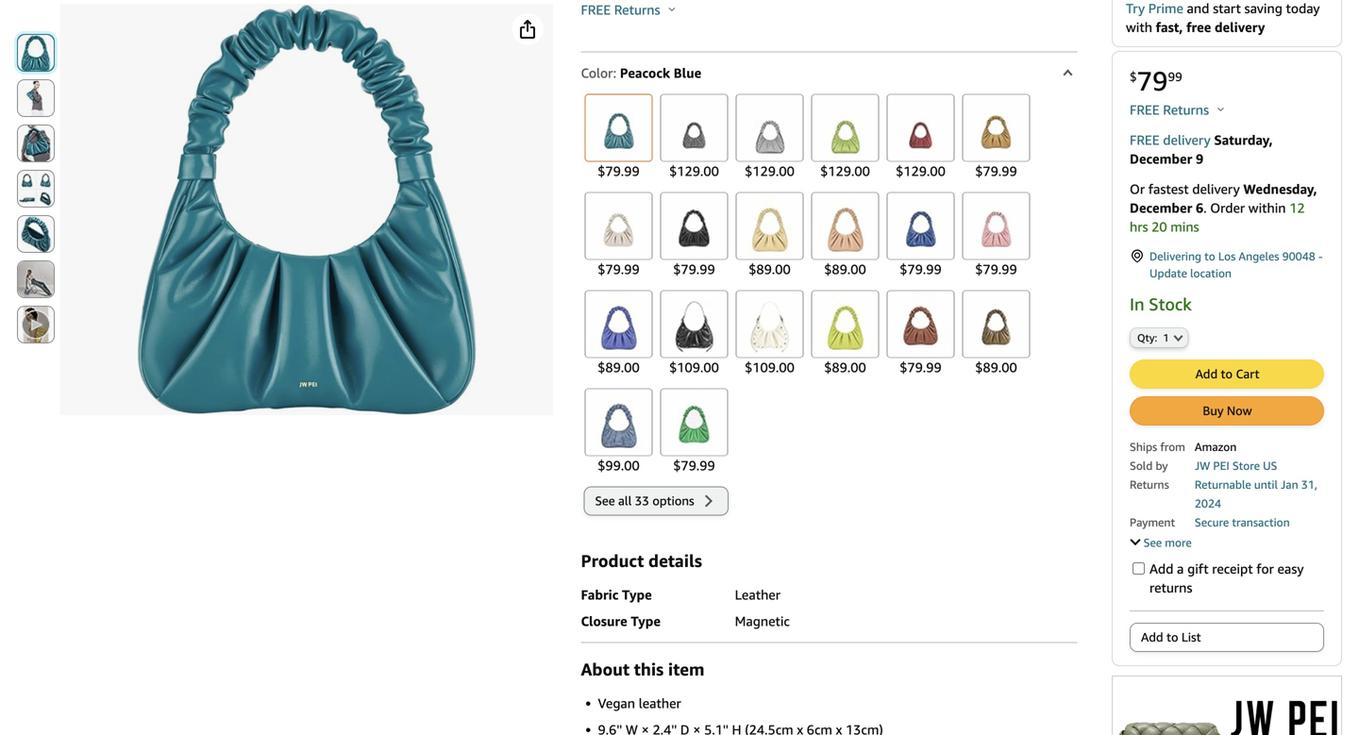 Task type: vqa. For each thing, say whether or not it's contained in the screenshot.
3rd the GB
no



Task type: describe. For each thing, give the bounding box(es) containing it.
payment
[[1130, 516, 1175, 529]]

crushed black image
[[664, 294, 725, 355]]

add a gift receipt for easy returns
[[1150, 561, 1304, 596]]

free delivery link
[[1130, 132, 1211, 148]]

with
[[1126, 19, 1153, 35]]

try
[[1126, 0, 1145, 16]]

$129.00 for artifical crystal-black image at the top right of the page
[[745, 163, 795, 179]]

returns
[[1150, 580, 1193, 596]]

this
[[634, 660, 664, 680]]

33
[[635, 494, 649, 508]]

type for closure type
[[631, 614, 661, 629]]

coral almond image
[[966, 196, 1027, 256]]

$109.00 for crushed white image
[[745, 360, 795, 375]]

buy now
[[1203, 403, 1252, 418]]

$79.99 submit for grass green image
[[657, 386, 732, 478]]

$89.00 for butter image
[[749, 262, 791, 277]]

returns for popover icon
[[1163, 102, 1209, 117]]

denim blue image
[[589, 392, 649, 453]]

product details
[[581, 551, 702, 571]]

closure
[[581, 614, 627, 629]]

product
[[581, 551, 644, 571]]

dark brown image
[[891, 294, 951, 355]]

$89.00 submit for cane sugar image
[[808, 189, 883, 282]]

add for add a gift receipt for easy returns
[[1150, 561, 1174, 577]]

$79.99 submit for dark brown image
[[883, 288, 959, 380]]

jw pei women&#39;s gabbi ruched hobo handbag image
[[136, 4, 477, 415]]

$89.00 for cane sugar image
[[824, 262, 866, 277]]

beige image
[[589, 196, 649, 256]]

$79.99 for beige image
[[598, 262, 640, 277]]

6
[[1196, 200, 1204, 216]]

$109.00 submit for crushed white image
[[732, 288, 808, 380]]

gift
[[1188, 561, 1209, 577]]

more
[[1165, 536, 1192, 549]]

1
[[1163, 332, 1169, 344]]

$
[[1130, 69, 1137, 84]]

update
[[1150, 267, 1188, 280]]

for
[[1257, 561, 1274, 577]]

all
[[618, 494, 632, 508]]

pei
[[1214, 459, 1230, 472]]

free returns for popover icon
[[1130, 102, 1213, 117]]

ships
[[1130, 440, 1158, 453]]

sold
[[1130, 459, 1153, 472]]

99
[[1168, 69, 1183, 84]]

jw
[[1195, 459, 1211, 472]]

$129.00 for artifical crystal-anthracite image
[[669, 163, 719, 179]]

$89.00 submit for butter image
[[732, 189, 808, 282]]

dropdown image
[[1174, 334, 1184, 342]]

$79.99 for grass green image
[[673, 458, 715, 474]]

within
[[1249, 200, 1286, 216]]

$79.99 for 'peacock blue' image
[[598, 163, 640, 179]]

2 vertical spatial free
[[1130, 132, 1160, 148]]

try prime
[[1126, 0, 1184, 16]]

$79.99 submit for 'peacock blue' image
[[581, 91, 657, 184]]

december for wednesday, december 6
[[1130, 200, 1193, 216]]

$79.99 submit for beige image
[[581, 189, 657, 282]]

free delivery
[[1130, 132, 1211, 148]]

december for saturday, december 9
[[1130, 151, 1193, 166]]

today
[[1286, 0, 1320, 16]]

to for los
[[1205, 250, 1216, 263]]

$79.99 for beer image
[[975, 163, 1017, 179]]

details
[[649, 551, 702, 571]]

add to list
[[1141, 630, 1201, 645]]

9
[[1196, 151, 1204, 166]]

popover image
[[669, 7, 676, 11]]

90048
[[1283, 250, 1316, 263]]

peacock blue image
[[589, 98, 649, 158]]

jw pei store us returns
[[1130, 459, 1278, 491]]

see all 33 options
[[595, 494, 698, 508]]

cyber lime image
[[815, 294, 876, 355]]

or fastest delivery
[[1130, 181, 1244, 197]]

order
[[1211, 200, 1245, 216]]

blue
[[674, 65, 702, 81]]

79
[[1137, 65, 1168, 97]]

$79.99 submit for black image
[[657, 189, 732, 282]]

try prime link
[[1126, 0, 1184, 16]]

$79.99 submit for beer image
[[959, 91, 1034, 184]]

fabric
[[581, 587, 619, 603]]

and
[[1187, 0, 1210, 16]]

Add a gift receipt for easy returns checkbox
[[1133, 562, 1145, 575]]

artifical crystal-anthracite image
[[664, 98, 725, 158]]

saving
[[1245, 0, 1283, 16]]

see more button
[[1130, 535, 1192, 549]]

cart
[[1236, 367, 1260, 381]]

vegan
[[598, 696, 635, 712]]

fast, free delivery
[[1156, 19, 1266, 35]]

secure transaction button
[[1195, 514, 1290, 529]]

$129.00 submit for artifical crystal-green image
[[808, 91, 883, 184]]

$79.99 for black image
[[673, 262, 715, 277]]

cornflower image
[[589, 294, 649, 355]]

31,
[[1302, 478, 1318, 491]]

free for popover image
[[581, 2, 611, 17]]

returnable until jan 31, 2024 payment
[[1130, 478, 1318, 529]]

buy
[[1203, 403, 1224, 418]]

$109.00 for crushed black image
[[669, 360, 719, 375]]

from
[[1161, 440, 1186, 453]]

delivering to los angeles 90048 - update location link
[[1130, 248, 1325, 282]]

saturday, december 9
[[1130, 132, 1273, 166]]

closure type
[[581, 614, 661, 629]]

$89.00 for cyber lime image
[[824, 360, 866, 375]]

leather
[[639, 696, 681, 712]]

until
[[1255, 478, 1278, 491]]

20
[[1152, 219, 1167, 234]]

extender expand image
[[1130, 535, 1141, 546]]

add to cart
[[1196, 367, 1260, 381]]

$89.00 submit for dark olive image
[[959, 288, 1034, 380]]

butter image
[[740, 196, 800, 256]]

saturday,
[[1215, 132, 1273, 148]]

or
[[1130, 181, 1145, 197]]

jan
[[1281, 478, 1299, 491]]

delivery for fastest
[[1193, 181, 1240, 197]]

ships from amazon sold by
[[1130, 440, 1237, 472]]

add to list link
[[1131, 624, 1324, 651]]



Task type: locate. For each thing, give the bounding box(es) containing it.
returns for popover image
[[614, 2, 660, 17]]

0 horizontal spatial free returns button
[[581, 0, 676, 19]]

and start saving today with
[[1126, 0, 1320, 35]]

leather
[[735, 587, 781, 603]]

1 vertical spatial to
[[1221, 367, 1233, 381]]

$89.00 down 'cornflower' image
[[598, 360, 640, 375]]

$89.00 down cyber lime image
[[824, 360, 866, 375]]

now
[[1227, 403, 1252, 418]]

.
[[1204, 200, 1207, 216]]

0 vertical spatial returns
[[614, 2, 660, 17]]

add left "a"
[[1150, 561, 1174, 577]]

add for add to list
[[1141, 630, 1164, 645]]

2 december from the top
[[1130, 200, 1193, 216]]

0 vertical spatial see
[[595, 494, 615, 508]]

see more
[[1144, 536, 1192, 549]]

returns left popover image
[[614, 2, 660, 17]]

12 hrs 20 mins
[[1130, 200, 1305, 234]]

2 vertical spatial to
[[1167, 630, 1179, 645]]

Add to List radio
[[1130, 623, 1325, 652]]

add up "buy"
[[1196, 367, 1218, 381]]

$129.00 submit for artifical crystal-red image
[[883, 91, 959, 184]]

type up closure type
[[622, 587, 652, 603]]

to inside option
[[1167, 630, 1179, 645]]

$109.00 down crushed black image
[[669, 360, 719, 375]]

2 $129.00 submit from the left
[[732, 91, 808, 184]]

$79.99 down coral almond image
[[975, 262, 1017, 277]]

$129.00 submit for artifical crystal-black image at the top right of the page
[[732, 91, 808, 184]]

see for see all 33 options
[[595, 494, 615, 508]]

$89.00
[[749, 262, 791, 277], [824, 262, 866, 277], [598, 360, 640, 375], [824, 360, 866, 375], [975, 360, 1017, 375]]

in
[[1130, 294, 1145, 314]]

Add to Cart submit
[[1131, 360, 1324, 388]]

crushed white image
[[740, 294, 800, 355]]

1 vertical spatial free
[[1130, 102, 1160, 117]]

jw pei store us link
[[1195, 459, 1278, 472]]

receipt
[[1212, 561, 1253, 577]]

$129.00 submit down blue
[[657, 91, 732, 184]]

cane sugar image
[[815, 196, 876, 256]]

$79.99 submit up options at bottom
[[657, 386, 732, 478]]

stock
[[1149, 294, 1192, 314]]

delivery
[[1215, 19, 1266, 35], [1163, 132, 1211, 148], [1193, 181, 1240, 197]]

free
[[581, 2, 611, 17], [1130, 102, 1160, 117], [1130, 132, 1160, 148]]

black image
[[664, 196, 725, 256]]

$129.00 down artifical crystal-red image
[[896, 163, 946, 179]]

returns down sold
[[1130, 478, 1170, 491]]

free returns button
[[581, 0, 676, 19], [1130, 100, 1225, 119]]

in stock
[[1130, 294, 1192, 314]]

see left all
[[595, 494, 615, 508]]

3 $129.00 submit from the left
[[808, 91, 883, 184]]

returns up free delivery
[[1163, 102, 1209, 117]]

0 vertical spatial add
[[1196, 367, 1218, 381]]

$129.00 submit for artifical crystal-anthracite image
[[657, 91, 732, 184]]

wednesday,
[[1244, 181, 1318, 197]]

secure transaction packaging
[[1130, 516, 1290, 548]]

artifical crystal-black image
[[740, 98, 800, 158]]

qty: 1
[[1138, 332, 1169, 344]]

los
[[1219, 250, 1236, 263]]

2 horizontal spatial to
[[1221, 367, 1233, 381]]

0 vertical spatial delivery
[[1215, 19, 1266, 35]]

4 $129.00 from the left
[[896, 163, 946, 179]]

add inside add to list link
[[1141, 630, 1164, 645]]

add inside add a gift receipt for easy returns
[[1150, 561, 1174, 577]]

1 vertical spatial free returns button
[[1130, 100, 1225, 119]]

returns inside jw pei store us returns
[[1130, 478, 1170, 491]]

fabric type
[[581, 587, 652, 603]]

selected color is peacock blue. tap to collapse. element
[[581, 52, 1078, 91]]

$79.99 down dark brown image
[[900, 360, 942, 375]]

options
[[653, 494, 695, 508]]

delivery for free
[[1215, 19, 1266, 35]]

to left list
[[1167, 630, 1179, 645]]

$99.00 submit
[[581, 386, 657, 478]]

to for cart
[[1221, 367, 1233, 381]]

$109.00 submit left cyber lime image
[[732, 288, 808, 380]]

0 vertical spatial free
[[581, 2, 611, 17]]

$79.99 for classic blue image
[[900, 262, 942, 277]]

2 $109.00 from the left
[[745, 360, 795, 375]]

1 $129.00 from the left
[[669, 163, 719, 179]]

$109.00 down crushed white image
[[745, 360, 795, 375]]

vegan leather
[[598, 696, 681, 712]]

Buy Now submit
[[1131, 397, 1324, 425]]

0 horizontal spatial to
[[1167, 630, 1179, 645]]

1 vertical spatial free returns
[[1130, 102, 1213, 117]]

$129.00 for artifical crystal-red image
[[896, 163, 946, 179]]

$129.00 submit left artifical crystal-red image
[[808, 91, 883, 184]]

$89.00 submit for cyber lime image
[[808, 288, 883, 380]]

$129.00 down artifical crystal-black image at the top right of the page
[[745, 163, 795, 179]]

0 vertical spatial type
[[622, 587, 652, 603]]

$89.00 submit
[[732, 189, 808, 282], [808, 189, 883, 282], [581, 288, 657, 380], [808, 288, 883, 380], [959, 288, 1034, 380]]

december
[[1130, 151, 1193, 166], [1130, 200, 1193, 216]]

delivery up the .
[[1193, 181, 1240, 197]]

classic blue image
[[891, 196, 951, 256]]

$89.00 submit right black image
[[732, 189, 808, 282]]

1 vertical spatial type
[[631, 614, 661, 629]]

free
[[1187, 19, 1212, 35]]

angeles
[[1239, 250, 1280, 263]]

free returns button up 'color: peacock blue'
[[581, 0, 676, 19]]

$79.99 down beige image
[[598, 262, 640, 277]]

to for list
[[1167, 630, 1179, 645]]

delivery up 9
[[1163, 132, 1211, 148]]

2 vertical spatial returns
[[1130, 478, 1170, 491]]

see inside dropdown button
[[1144, 536, 1162, 549]]

free returns left popover image
[[581, 2, 664, 17]]

1 $109.00 from the left
[[669, 360, 719, 375]]

see for see more
[[1144, 536, 1162, 549]]

hrs
[[1130, 219, 1148, 234]]

0 horizontal spatial free returns
[[581, 2, 664, 17]]

delivery down start
[[1215, 19, 1266, 35]]

. order within
[[1204, 200, 1290, 216]]

0 vertical spatial to
[[1205, 250, 1216, 263]]

0 vertical spatial december
[[1130, 151, 1193, 166]]

-
[[1319, 250, 1323, 263]]

$89.00 for dark olive image
[[975, 360, 1017, 375]]

$129.00 submit left artifical crystal-green image
[[732, 91, 808, 184]]

0 horizontal spatial see
[[595, 494, 615, 508]]

qty:
[[1138, 332, 1158, 344]]

1 $129.00 submit from the left
[[657, 91, 732, 184]]

$79.99 submit right beige image
[[657, 189, 732, 282]]

fast,
[[1156, 19, 1183, 35]]

us
[[1263, 459, 1278, 472]]

wednesday, december 6
[[1130, 181, 1318, 216]]

$109.00 submit left crushed white image
[[657, 288, 732, 380]]

$79.99
[[598, 163, 640, 179], [975, 163, 1017, 179], [598, 262, 640, 277], [673, 262, 715, 277], [900, 262, 942, 277], [975, 262, 1017, 277], [900, 360, 942, 375], [673, 458, 715, 474]]

12
[[1290, 200, 1305, 216]]

1 vertical spatial december
[[1130, 200, 1193, 216]]

4 $129.00 submit from the left
[[883, 91, 959, 184]]

type down fabric type
[[631, 614, 661, 629]]

$79.99 submit down the "color:"
[[581, 91, 657, 184]]

2 $129.00 from the left
[[745, 163, 795, 179]]

1 horizontal spatial free returns
[[1130, 102, 1213, 117]]

$89.00 submit right crushed white image
[[808, 288, 883, 380]]

returnable
[[1195, 478, 1252, 491]]

1 horizontal spatial $109.00
[[745, 360, 795, 375]]

artifical crystal-red image
[[891, 98, 951, 158]]

type for fabric type
[[622, 587, 652, 603]]

fastest
[[1149, 181, 1189, 197]]

color: peacock blue
[[581, 65, 702, 81]]

3 $129.00 from the left
[[820, 163, 870, 179]]

to up location
[[1205, 250, 1216, 263]]

$79.99 down classic blue image
[[900, 262, 942, 277]]

$79.99 submit
[[581, 91, 657, 184], [959, 91, 1034, 184], [581, 189, 657, 282], [657, 189, 732, 282], [883, 189, 959, 282], [959, 189, 1034, 282], [883, 288, 959, 380], [657, 386, 732, 478]]

add
[[1196, 367, 1218, 381], [1150, 561, 1174, 577], [1141, 630, 1164, 645]]

amazon
[[1195, 440, 1237, 453]]

december inside wednesday, december 6
[[1130, 200, 1193, 216]]

free returns
[[581, 2, 664, 17], [1130, 102, 1213, 117]]

grass green image
[[664, 392, 725, 453]]

$79.99 down black image
[[673, 262, 715, 277]]

color:
[[581, 65, 617, 81]]

2024
[[1195, 497, 1222, 510]]

1 $109.00 submit from the left
[[657, 288, 732, 380]]

type
[[622, 587, 652, 603], [631, 614, 661, 629]]

$129.00 for artifical crystal-green image
[[820, 163, 870, 179]]

$89.00 for 'cornflower' image
[[598, 360, 640, 375]]

$79.99 submit right cane sugar image
[[883, 189, 959, 282]]

peacock
[[620, 65, 670, 81]]

december inside the saturday, december 9
[[1130, 151, 1193, 166]]

free down 79
[[1130, 102, 1160, 117]]

beer image
[[966, 98, 1027, 158]]

1 horizontal spatial free returns button
[[1130, 100, 1225, 119]]

$79.99 submit for classic blue image
[[883, 189, 959, 282]]

free returns up free delivery
[[1130, 102, 1213, 117]]

$79.99 submit for coral almond image
[[959, 189, 1034, 282]]

see right extender expand image
[[1144, 536, 1162, 549]]

free returns for popover image
[[581, 2, 664, 17]]

$89.00 down cane sugar image
[[824, 262, 866, 277]]

about
[[581, 660, 630, 680]]

location
[[1191, 267, 1232, 280]]

$79.99 submit right classic blue image
[[959, 189, 1034, 282]]

None submit
[[18, 35, 54, 71], [18, 80, 54, 116], [18, 126, 54, 161], [18, 171, 54, 207], [18, 216, 54, 252], [18, 262, 54, 297], [18, 307, 54, 343], [18, 35, 54, 71], [18, 80, 54, 116], [18, 126, 54, 161], [18, 171, 54, 207], [18, 216, 54, 252], [18, 262, 54, 297], [18, 307, 54, 343]]

$79.99 up options at bottom
[[673, 458, 715, 474]]

$99.00
[[598, 458, 640, 474]]

free up or at right top
[[1130, 132, 1160, 148]]

0 vertical spatial free returns
[[581, 2, 664, 17]]

artifical crystal-green image
[[815, 98, 876, 158]]

add for add to cart
[[1196, 367, 1218, 381]]

$79.99 down 'peacock blue' image
[[598, 163, 640, 179]]

1 horizontal spatial see
[[1144, 536, 1162, 549]]

$79.99 for dark brown image
[[900, 360, 942, 375]]

$109.00
[[669, 360, 719, 375], [745, 360, 795, 375]]

$109.00 submit for crushed black image
[[657, 288, 732, 380]]

$89.00 submit left crushed black image
[[581, 288, 657, 380]]

$79.99 for coral almond image
[[975, 262, 1017, 277]]

delivering to los angeles 90048 - update location
[[1150, 250, 1323, 280]]

free up the "color:"
[[581, 2, 611, 17]]

a
[[1177, 561, 1184, 577]]

$ 79 99
[[1130, 65, 1183, 97]]

$89.00 down dark olive image
[[975, 360, 1017, 375]]

1 horizontal spatial to
[[1205, 250, 1216, 263]]

2 vertical spatial add
[[1141, 630, 1164, 645]]

$89.00 submit for 'cornflower' image
[[581, 288, 657, 380]]

dark olive image
[[966, 294, 1027, 355]]

$89.00 submit right dark brown image
[[959, 288, 1034, 380]]

free returns button up free delivery
[[1130, 100, 1225, 119]]

easy
[[1278, 561, 1304, 577]]

1 vertical spatial see
[[1144, 536, 1162, 549]]

returnable until jan 31, 2024 button
[[1195, 476, 1318, 511]]

packaging
[[1130, 535, 1183, 548]]

to inside delivering to los angeles 90048 - update location
[[1205, 250, 1216, 263]]

$129.00 down artifical crystal-anthracite image
[[669, 163, 719, 179]]

list
[[1182, 630, 1201, 645]]

2 $109.00 submit from the left
[[732, 288, 808, 380]]

to left cart
[[1221, 367, 1233, 381]]

$79.99 down beer image
[[975, 163, 1017, 179]]

item
[[668, 660, 705, 680]]

$89.00 submit left classic blue image
[[808, 189, 883, 282]]

0 vertical spatial free returns button
[[581, 0, 676, 19]]

0 horizontal spatial $109.00
[[669, 360, 719, 375]]

december down free delivery
[[1130, 151, 1193, 166]]

$129.00 submit
[[657, 91, 732, 184], [732, 91, 808, 184], [808, 91, 883, 184], [883, 91, 959, 184]]

$79.99 submit right artifical crystal-red image
[[959, 91, 1034, 184]]

popover image
[[1218, 107, 1225, 111]]

$129.00 down artifical crystal-green image
[[820, 163, 870, 179]]

1 vertical spatial add
[[1150, 561, 1174, 577]]

free for popover icon
[[1130, 102, 1160, 117]]

1 december from the top
[[1130, 151, 1193, 166]]

1 vertical spatial returns
[[1163, 102, 1209, 117]]

$79.99 submit right cyber lime image
[[883, 288, 959, 380]]

prime
[[1149, 0, 1184, 16]]

$79.99 submit left black image
[[581, 189, 657, 282]]

mins
[[1171, 219, 1200, 234]]

$109.00 submit
[[657, 288, 732, 380], [732, 288, 808, 380]]

december up 20
[[1130, 200, 1193, 216]]

$89.00 down butter image
[[749, 262, 791, 277]]

2 vertical spatial delivery
[[1193, 181, 1240, 197]]

See all 33 options submit
[[585, 488, 728, 515]]

secure
[[1195, 516, 1229, 529]]

$129.00 submit right artifical crystal-green image
[[883, 91, 959, 184]]

store
[[1233, 459, 1260, 472]]

about this item
[[581, 660, 705, 680]]

add left list
[[1141, 630, 1164, 645]]

1 vertical spatial delivery
[[1163, 132, 1211, 148]]



